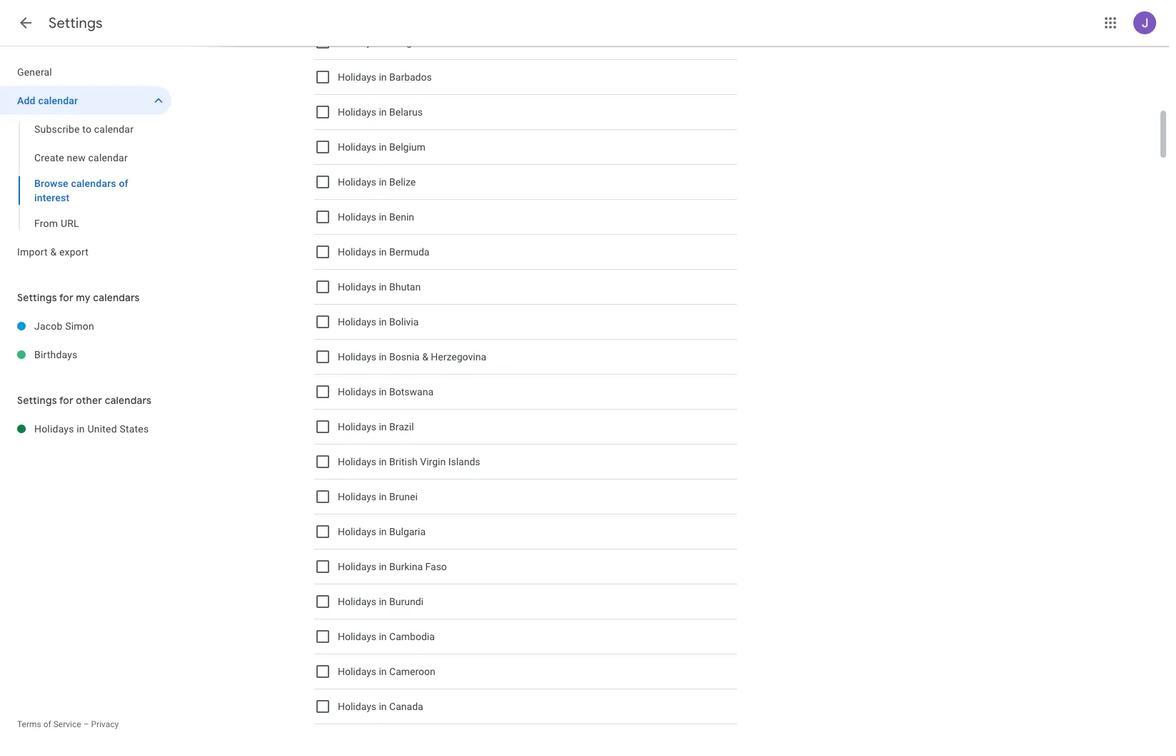 Task type: describe. For each thing, give the bounding box(es) containing it.
for for my
[[59, 291, 73, 304]]

from url
[[34, 218, 79, 229]]

barbados
[[389, 71, 432, 83]]

in for brunei
[[379, 491, 387, 503]]

bangladesh
[[389, 36, 442, 48]]

subscribe
[[34, 124, 80, 135]]

holidays in cameroon
[[338, 666, 435, 678]]

calendars for my
[[93, 291, 140, 304]]

add
[[17, 95, 36, 106]]

in for belgium
[[379, 141, 387, 153]]

calendar for subscribe to calendar
[[94, 124, 134, 135]]

jacob simon
[[34, 321, 94, 332]]

in for benin
[[379, 211, 387, 223]]

my
[[76, 291, 91, 304]]

belize
[[389, 176, 416, 188]]

holidays in botswana
[[338, 386, 434, 398]]

calendar for create new calendar
[[88, 152, 128, 164]]

calendars for other
[[105, 394, 151, 407]]

holidays in united states
[[34, 424, 149, 435]]

birthdays
[[34, 349, 78, 361]]

terms of service – privacy
[[17, 720, 119, 730]]

from
[[34, 218, 58, 229]]

add calendar tree item
[[0, 86, 171, 115]]

in for bulgaria
[[379, 526, 387, 538]]

in for canada
[[379, 701, 387, 713]]

holidays for holidays in bhutan
[[338, 281, 376, 293]]

in for barbados
[[379, 71, 387, 83]]

holidays for holidays in brunei
[[338, 491, 376, 503]]

holidays in bangladesh
[[338, 36, 442, 48]]

holidays for holidays in benin
[[338, 211, 376, 223]]

holidays for holidays in bulgaria
[[338, 526, 376, 538]]

bolivia
[[389, 316, 419, 328]]

belarus
[[389, 106, 423, 118]]

holidays for holidays in belize
[[338, 176, 376, 188]]

holidays in cambodia
[[338, 631, 435, 643]]

in for burkina
[[379, 561, 387, 573]]

holidays for holidays in brazil
[[338, 421, 376, 433]]

group containing subscribe to calendar
[[0, 115, 171, 238]]

general
[[17, 66, 52, 78]]

brazil
[[389, 421, 414, 433]]

calendar inside add calendar tree item
[[38, 95, 78, 106]]

holidays in barbados
[[338, 71, 432, 83]]

create
[[34, 152, 64, 164]]

in for bosnia
[[379, 351, 387, 363]]

virgin
[[420, 456, 446, 468]]

holidays in benin
[[338, 211, 414, 223]]

interest
[[34, 192, 70, 204]]

burkina
[[389, 561, 423, 573]]

holidays in united states tree item
[[0, 415, 171, 444]]

benin
[[389, 211, 414, 223]]

holidays for holidays in barbados
[[338, 71, 376, 83]]

holidays for holidays in botswana
[[338, 386, 376, 398]]

holidays for holidays in canada
[[338, 701, 376, 713]]

service
[[53, 720, 81, 730]]

brunei
[[389, 491, 418, 503]]

settings for other calendars
[[17, 394, 151, 407]]

settings heading
[[49, 14, 103, 32]]

united
[[87, 424, 117, 435]]

holidays in bermuda
[[338, 246, 430, 258]]

belgium
[[389, 141, 426, 153]]

add calendar
[[17, 95, 78, 106]]

holidays in burundi
[[338, 596, 423, 608]]

in for cameroon
[[379, 666, 387, 678]]

holidays for holidays in cameroon
[[338, 666, 376, 678]]

holidays in belgium
[[338, 141, 426, 153]]

browse calendars of interest
[[34, 178, 128, 204]]

for for other
[[59, 394, 73, 407]]

jacob
[[34, 321, 63, 332]]

holidays in bosnia & herzegovina
[[338, 351, 486, 363]]

tree containing general
[[0, 58, 171, 266]]

holidays for holidays in bermuda
[[338, 246, 376, 258]]

bulgaria
[[389, 526, 426, 538]]

in for bermuda
[[379, 246, 387, 258]]

holidays in united states link
[[34, 415, 171, 444]]

holidays in brunei
[[338, 491, 418, 503]]

bosnia
[[389, 351, 420, 363]]

go back image
[[17, 14, 34, 31]]

islands
[[448, 456, 480, 468]]

url
[[61, 218, 79, 229]]

holidays for holidays in cambodia
[[338, 631, 376, 643]]

create new calendar
[[34, 152, 128, 164]]

in for united
[[77, 424, 85, 435]]

jacob simon tree item
[[0, 312, 171, 341]]

holidays in bhutan
[[338, 281, 421, 293]]



Task type: vqa. For each thing, say whether or not it's contained in the screenshot.
Brazil
yes



Task type: locate. For each thing, give the bounding box(es) containing it.
in for bolivia
[[379, 316, 387, 328]]

tree
[[0, 58, 171, 266]]

in for botswana
[[379, 386, 387, 398]]

terms
[[17, 720, 41, 730]]

holidays for holidays in bolivia
[[338, 316, 376, 328]]

in left bermuda at the top left of the page
[[379, 246, 387, 258]]

export
[[59, 246, 89, 258]]

in left the bangladesh
[[379, 36, 387, 48]]

birthdays tree item
[[0, 341, 171, 369]]

in for bhutan
[[379, 281, 387, 293]]

holidays down holidays in bhutan
[[338, 316, 376, 328]]

calendar right new
[[88, 152, 128, 164]]

0 vertical spatial of
[[119, 178, 128, 189]]

holidays up holidays in barbados
[[338, 36, 376, 48]]

holidays in brazil
[[338, 421, 414, 433]]

holidays for holidays in burkina faso
[[338, 561, 376, 573]]

holidays inside holidays in united states link
[[34, 424, 74, 435]]

in for burundi
[[379, 596, 387, 608]]

holidays in canada
[[338, 701, 423, 713]]

botswana
[[389, 386, 434, 398]]

import & export
[[17, 246, 89, 258]]

settings for my calendars tree
[[0, 312, 171, 369]]

holidays in belarus
[[338, 106, 423, 118]]

birthdays link
[[34, 341, 171, 369]]

settings for settings
[[49, 14, 103, 32]]

group
[[0, 115, 171, 238]]

for left other on the bottom left
[[59, 394, 73, 407]]

holidays
[[338, 36, 376, 48], [338, 71, 376, 83], [338, 106, 376, 118], [338, 141, 376, 153], [338, 176, 376, 188], [338, 211, 376, 223], [338, 246, 376, 258], [338, 281, 376, 293], [338, 316, 376, 328], [338, 351, 376, 363], [338, 386, 376, 398], [338, 421, 376, 433], [34, 424, 74, 435], [338, 456, 376, 468], [338, 491, 376, 503], [338, 526, 376, 538], [338, 561, 376, 573], [338, 596, 376, 608], [338, 631, 376, 643], [338, 666, 376, 678], [338, 701, 376, 713]]

in left the bhutan
[[379, 281, 387, 293]]

of inside browse calendars of interest
[[119, 178, 128, 189]]

holidays down holidays in burundi
[[338, 631, 376, 643]]

settings for settings for other calendars
[[17, 394, 57, 407]]

in left belize
[[379, 176, 387, 188]]

in left the "burundi"
[[379, 596, 387, 608]]

in for brazil
[[379, 421, 387, 433]]

& inside tree
[[50, 246, 57, 258]]

in left brunei
[[379, 491, 387, 503]]

of
[[119, 178, 128, 189], [43, 720, 51, 730]]

1 vertical spatial settings
[[17, 291, 57, 304]]

0 horizontal spatial &
[[50, 246, 57, 258]]

holidays in bulgaria
[[338, 526, 426, 538]]

holidays in british virgin islands
[[338, 456, 480, 468]]

tree item
[[314, 725, 737, 736]]

holidays up holidays in burundi
[[338, 561, 376, 573]]

0 vertical spatial calendar
[[38, 95, 78, 106]]

in left bulgaria
[[379, 526, 387, 538]]

bhutan
[[389, 281, 421, 293]]

in left brazil
[[379, 421, 387, 433]]

holidays up holidays in belize
[[338, 141, 376, 153]]

1 for from the top
[[59, 291, 73, 304]]

in left the bolivia
[[379, 316, 387, 328]]

calendars up states
[[105, 394, 151, 407]]

terms of service link
[[17, 720, 81, 730]]

calendars down create new calendar
[[71, 178, 116, 189]]

in inside tree item
[[77, 424, 85, 435]]

settings for settings for my calendars
[[17, 291, 57, 304]]

holidays up holidays in belarus
[[338, 71, 376, 83]]

privacy
[[91, 720, 119, 730]]

calendar right to
[[94, 124, 134, 135]]

for left my
[[59, 291, 73, 304]]

in left botswana
[[379, 386, 387, 398]]

new
[[67, 152, 86, 164]]

in for belarus
[[379, 106, 387, 118]]

subscribe to calendar
[[34, 124, 134, 135]]

in left burkina
[[379, 561, 387, 573]]

of right terms
[[43, 720, 51, 730]]

in for cambodia
[[379, 631, 387, 643]]

holidays down holidays in brazil
[[338, 456, 376, 468]]

holidays for holidays in belarus
[[338, 106, 376, 118]]

of down create new calendar
[[119, 178, 128, 189]]

holidays down holidays in belize
[[338, 211, 376, 223]]

holidays down holidays in brunei
[[338, 526, 376, 538]]

in left the 'barbados'
[[379, 71, 387, 83]]

privacy link
[[91, 720, 119, 730]]

0 vertical spatial &
[[50, 246, 57, 258]]

&
[[50, 246, 57, 258], [422, 351, 428, 363]]

in for belize
[[379, 176, 387, 188]]

1 vertical spatial &
[[422, 351, 428, 363]]

in left cameroon
[[379, 666, 387, 678]]

calendars inside browse calendars of interest
[[71, 178, 116, 189]]

holidays for holidays in belgium
[[338, 141, 376, 153]]

calendar
[[38, 95, 78, 106], [94, 124, 134, 135], [88, 152, 128, 164]]

0 vertical spatial calendars
[[71, 178, 116, 189]]

holidays up holidays in brazil
[[338, 386, 376, 398]]

british
[[389, 456, 418, 468]]

cameroon
[[389, 666, 435, 678]]

1 horizontal spatial &
[[422, 351, 428, 363]]

settings right 'go back' image
[[49, 14, 103, 32]]

in left belarus
[[379, 106, 387, 118]]

in left canada
[[379, 701, 387, 713]]

0 vertical spatial settings
[[49, 14, 103, 32]]

2 vertical spatial calendar
[[88, 152, 128, 164]]

in left benin on the top left
[[379, 211, 387, 223]]

in for bangladesh
[[379, 36, 387, 48]]

states
[[120, 424, 149, 435]]

holidays in burkina faso
[[338, 561, 447, 573]]

2 vertical spatial calendars
[[105, 394, 151, 407]]

in left united
[[77, 424, 85, 435]]

faso
[[425, 561, 447, 573]]

holidays up holidays in bulgaria
[[338, 491, 376, 503]]

2 vertical spatial settings
[[17, 394, 57, 407]]

simon
[[65, 321, 94, 332]]

0 vertical spatial for
[[59, 291, 73, 304]]

holidays up the "holidays in belgium"
[[338, 106, 376, 118]]

1 vertical spatial of
[[43, 720, 51, 730]]

browse
[[34, 178, 68, 189]]

holidays down settings for other calendars
[[34, 424, 74, 435]]

in left cambodia
[[379, 631, 387, 643]]

canada
[[389, 701, 423, 713]]

holidays left brazil
[[338, 421, 376, 433]]

holidays for holidays in burundi
[[338, 596, 376, 608]]

bermuda
[[389, 246, 430, 258]]

in left british
[[379, 456, 387, 468]]

1 vertical spatial calendar
[[94, 124, 134, 135]]

other
[[76, 394, 102, 407]]

1 vertical spatial calendars
[[93, 291, 140, 304]]

herzegovina
[[431, 351, 486, 363]]

calendars right my
[[93, 291, 140, 304]]

holidays in bolivia
[[338, 316, 419, 328]]

calendar up subscribe
[[38, 95, 78, 106]]

settings down birthdays on the left
[[17, 394, 57, 407]]

import
[[17, 246, 48, 258]]

holidays down holidays in cameroon
[[338, 701, 376, 713]]

in left belgium
[[379, 141, 387, 153]]

holidays up holidays in canada
[[338, 666, 376, 678]]

holidays in belize
[[338, 176, 416, 188]]

cambodia
[[389, 631, 435, 643]]

burundi
[[389, 596, 423, 608]]

holidays down holidays in benin
[[338, 246, 376, 258]]

& right bosnia
[[422, 351, 428, 363]]

holidays for holidays in bosnia & herzegovina
[[338, 351, 376, 363]]

& left export at the top left of the page
[[50, 246, 57, 258]]

holidays for holidays in british virgin islands
[[338, 456, 376, 468]]

holidays for holidays in united states
[[34, 424, 74, 435]]

2 for from the top
[[59, 394, 73, 407]]

settings
[[49, 14, 103, 32], [17, 291, 57, 304], [17, 394, 57, 407]]

holidays down "holidays in bolivia"
[[338, 351, 376, 363]]

holidays up "holidays in bolivia"
[[338, 281, 376, 293]]

holidays up holidays in cambodia
[[338, 596, 376, 608]]

settings up jacob
[[17, 291, 57, 304]]

1 vertical spatial for
[[59, 394, 73, 407]]

0 horizontal spatial of
[[43, 720, 51, 730]]

to
[[82, 124, 92, 135]]

1 horizontal spatial of
[[119, 178, 128, 189]]

holidays for holidays in bangladesh
[[338, 36, 376, 48]]

in left bosnia
[[379, 351, 387, 363]]

for
[[59, 291, 73, 304], [59, 394, 73, 407]]

in
[[379, 36, 387, 48], [379, 71, 387, 83], [379, 106, 387, 118], [379, 141, 387, 153], [379, 176, 387, 188], [379, 211, 387, 223], [379, 246, 387, 258], [379, 281, 387, 293], [379, 316, 387, 328], [379, 351, 387, 363], [379, 386, 387, 398], [379, 421, 387, 433], [77, 424, 85, 435], [379, 456, 387, 468], [379, 491, 387, 503], [379, 526, 387, 538], [379, 561, 387, 573], [379, 596, 387, 608], [379, 631, 387, 643], [379, 666, 387, 678], [379, 701, 387, 713]]

settings for my calendars
[[17, 291, 140, 304]]

calendars
[[71, 178, 116, 189], [93, 291, 140, 304], [105, 394, 151, 407]]

–
[[83, 720, 89, 730]]

in for british
[[379, 456, 387, 468]]

holidays up holidays in benin
[[338, 176, 376, 188]]



